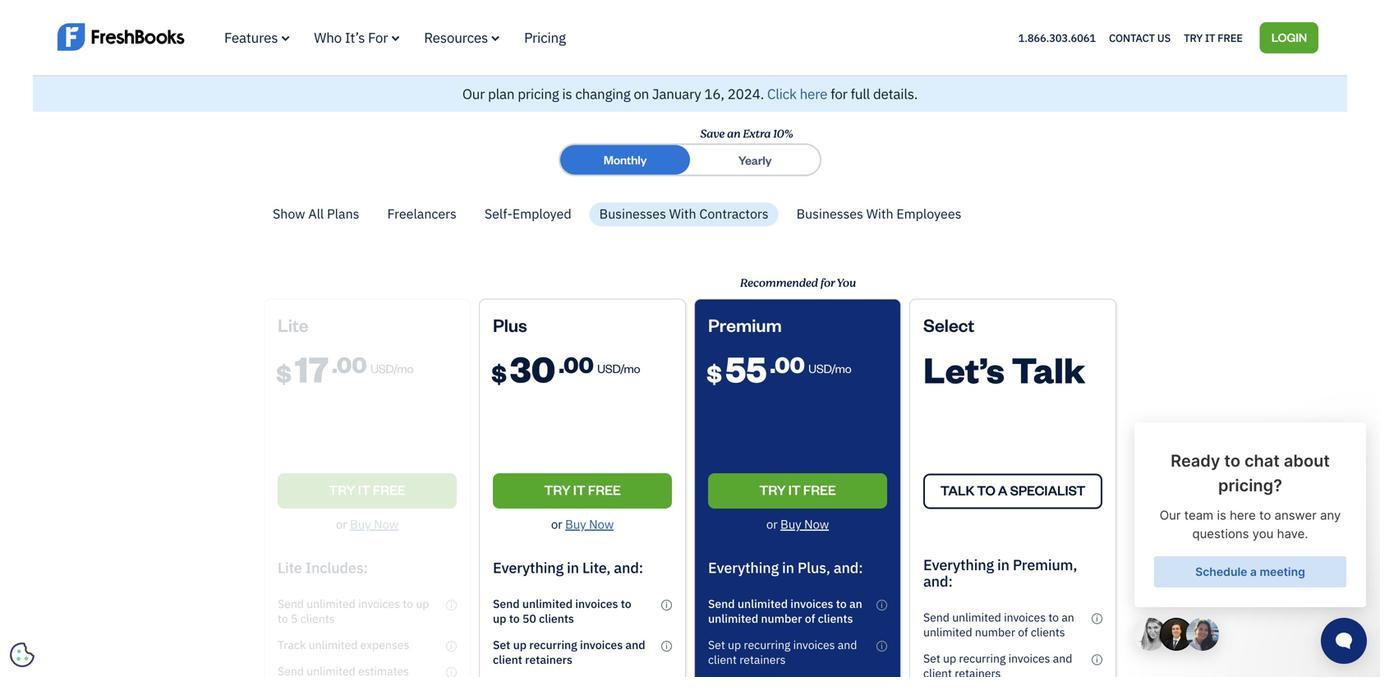 Task type: vqa. For each thing, say whether or not it's contained in the screenshot.
Send to the middle
yes



Task type: locate. For each thing, give the bounding box(es) containing it.
16,
[[705, 85, 725, 103]]

click here link
[[768, 85, 828, 103]]

1 horizontal spatial or
[[767, 516, 778, 532]]

1 horizontal spatial try
[[760, 481, 786, 498]]

2 horizontal spatial recurring
[[960, 651, 1006, 666]]

extra
[[743, 125, 771, 143]]

number for plus,
[[762, 611, 803, 626]]

1 horizontal spatial try it free
[[760, 481, 837, 498]]

now
[[589, 516, 614, 532], [805, 516, 830, 532]]

client for plus
[[493, 652, 523, 667]]

buy
[[566, 516, 587, 532], [781, 516, 802, 532]]

1 horizontal spatial of
[[1019, 625, 1029, 640]]

0 horizontal spatial talk
[[941, 482, 975, 499]]

everything inside everything in premium, and:
[[924, 555, 995, 575]]

an right save
[[727, 125, 741, 143]]

employed
[[513, 205, 572, 222]]

it up everything in lite, and:
[[573, 481, 586, 498]]

1 horizontal spatial clients
[[818, 611, 854, 626]]

invoices
[[576, 596, 619, 611], [791, 596, 834, 611], [1005, 610, 1046, 625], [580, 637, 623, 653], [794, 637, 836, 653], [1009, 651, 1051, 666]]

unlimited
[[523, 596, 573, 611], [738, 596, 788, 611], [953, 610, 1002, 625], [709, 611, 759, 626], [924, 625, 973, 640]]

0 vertical spatial talk
[[1012, 346, 1086, 392]]

buy now link up plus,
[[781, 516, 830, 532]]

2 buy from the left
[[781, 516, 802, 532]]

0 horizontal spatial buy
[[566, 516, 587, 532]]

2 now from the left
[[805, 516, 830, 532]]

send unlimited invoices to an unlimited number of clients
[[709, 596, 863, 626], [924, 610, 1075, 640]]

1 horizontal spatial .00 usd/mo
[[770, 350, 852, 378]]

0 horizontal spatial .00 usd/mo
[[559, 350, 641, 378]]

in left plus,
[[783, 558, 795, 577]]

2 horizontal spatial send
[[924, 610, 950, 625]]

1 or from the left
[[551, 516, 563, 532]]

to down everything in plus, and:
[[837, 596, 847, 611]]

send down everything in plus, and:
[[709, 596, 735, 611]]

2 horizontal spatial try
[[1185, 31, 1203, 45]]

buy now link
[[566, 516, 614, 532], [781, 516, 830, 532]]

0 horizontal spatial try it free
[[544, 481, 621, 498]]

1 buy now link from the left
[[566, 516, 614, 532]]

it for second try it free link from right
[[573, 481, 586, 498]]

0 horizontal spatial and:
[[614, 558, 644, 577]]

try it free for second try it free link from right
[[544, 481, 621, 498]]

with for contractors
[[670, 205, 697, 222]]

talk
[[1012, 346, 1086, 392], [941, 482, 975, 499]]

free up plus,
[[804, 481, 837, 498]]

send unlimited invoices to an unlimited number of clients for premium,
[[924, 610, 1075, 640]]

set up recurring invoices and client retainers
[[493, 637, 646, 667], [709, 637, 858, 667], [924, 651, 1073, 677]]

of
[[805, 611, 816, 626], [1019, 625, 1029, 640]]

an down everything in plus, and:
[[850, 596, 863, 611]]

features
[[224, 28, 278, 46]]

freshbooks logo image
[[58, 21, 185, 52]]

save an extra 10%
[[700, 125, 793, 143]]

2 or from the left
[[767, 516, 778, 532]]

clients right 50
[[539, 611, 574, 626]]

select
[[924, 313, 975, 336]]

premium
[[709, 313, 782, 336]]

full
[[851, 85, 871, 103]]

send for plus
[[493, 596, 520, 611]]

2 it from the left
[[789, 481, 801, 498]]

1 horizontal spatial or buy now
[[767, 516, 830, 532]]

in left lite,
[[567, 558, 579, 577]]

i
[[666, 600, 668, 610], [881, 600, 884, 610], [1097, 614, 1099, 624], [666, 641, 668, 651], [881, 641, 884, 651], [1097, 655, 1099, 665]]

with left 'employees'
[[867, 205, 894, 222]]

0 horizontal spatial with
[[670, 205, 697, 222]]

2 horizontal spatial in
[[998, 555, 1010, 575]]

up for everything in lite, and:
[[513, 637, 527, 653]]

unlimited inside send unlimited invoices to up to 50 clients
[[523, 596, 573, 611]]

2 horizontal spatial free
[[1218, 31, 1243, 45]]

1 horizontal spatial try it free link
[[709, 473, 888, 509]]

0 horizontal spatial in
[[567, 558, 579, 577]]

1.866.303.6061 link
[[1019, 31, 1097, 45]]

of down everything in premium, and:
[[1019, 625, 1029, 640]]

a
[[999, 482, 1008, 499]]

show
[[273, 205, 305, 222]]

set up recurring invoices and client retainers for plus
[[493, 637, 646, 667]]

1 now from the left
[[589, 516, 614, 532]]

0 horizontal spatial or buy now
[[551, 516, 614, 532]]

try it free up everything in plus, and:
[[760, 481, 837, 498]]

our
[[463, 85, 485, 103]]

clients down plus,
[[818, 611, 854, 626]]

0 horizontal spatial clients
[[539, 611, 574, 626]]

clients for everything in plus, and:
[[818, 611, 854, 626]]

try up everything in plus, and:
[[760, 481, 786, 498]]

send inside send unlimited invoices to up to 50 clients
[[493, 596, 520, 611]]

in inside everything in premium, and:
[[998, 555, 1010, 575]]

1 buy from the left
[[566, 516, 587, 532]]

0 horizontal spatial set up recurring invoices and client retainers
[[493, 637, 646, 667]]

1 $ from the left
[[492, 357, 507, 388]]

.00
[[559, 350, 594, 378], [770, 350, 805, 378]]

try
[[1185, 31, 1203, 45], [544, 481, 571, 498], [760, 481, 786, 498]]

0 horizontal spatial of
[[805, 611, 816, 626]]

here
[[800, 85, 828, 103]]

$
[[492, 357, 507, 388], [707, 357, 723, 388]]

1 horizontal spatial everything
[[709, 558, 779, 577]]

it
[[573, 481, 586, 498], [789, 481, 801, 498]]

1 horizontal spatial $
[[707, 357, 723, 388]]

talk to a specialist link
[[924, 474, 1103, 509]]

0 horizontal spatial send
[[493, 596, 520, 611]]

try inside try it free link
[[1185, 31, 1203, 45]]

2 horizontal spatial set up recurring invoices and client retainers
[[924, 651, 1073, 677]]

1 horizontal spatial it
[[789, 481, 801, 498]]

1 horizontal spatial usd/mo
[[809, 360, 852, 376]]

1 horizontal spatial with
[[867, 205, 894, 222]]

2 $ from the left
[[707, 357, 723, 388]]

2 horizontal spatial everything
[[924, 555, 995, 575]]

set up recurring invoices and client retainers for select
[[924, 651, 1073, 677]]

now for first try it free link from the right
[[805, 516, 830, 532]]

0 horizontal spatial set
[[493, 637, 511, 653]]

try it free up lite,
[[544, 481, 621, 498]]

unlimited for lite,
[[523, 596, 573, 611]]

to
[[978, 482, 996, 499], [621, 596, 632, 611], [837, 596, 847, 611], [1049, 610, 1060, 625], [509, 611, 520, 626]]

1 horizontal spatial buy
[[781, 516, 802, 532]]

an for everything in plus, and:
[[850, 596, 863, 611]]

0 horizontal spatial or
[[551, 516, 563, 532]]

2 .00 usd/mo from the left
[[770, 350, 852, 378]]

everything
[[924, 555, 995, 575], [493, 558, 564, 577], [709, 558, 779, 577]]

0 horizontal spatial everything
[[493, 558, 564, 577]]

1 horizontal spatial now
[[805, 516, 830, 532]]

try it free
[[544, 481, 621, 498], [760, 481, 837, 498]]

and: inside everything in premium, and:
[[924, 572, 953, 591]]

2 with from the left
[[867, 205, 894, 222]]

2 horizontal spatial retainers
[[955, 666, 1002, 677]]

1 vertical spatial talk
[[941, 482, 975, 499]]

everything in lite, and:
[[493, 558, 644, 577]]

1 usd/mo from the left
[[598, 360, 641, 376]]

$ down the plus
[[492, 357, 507, 388]]

try it free link up lite,
[[493, 473, 672, 509]]

or up everything in plus, and:
[[767, 516, 778, 532]]

or
[[551, 516, 563, 532], [767, 516, 778, 532]]

1 horizontal spatial talk
[[1012, 346, 1086, 392]]

to left 50
[[509, 611, 520, 626]]

or buy now up everything in plus, and:
[[767, 516, 830, 532]]

to down everything in lite, and:
[[621, 596, 632, 611]]

1.866.303.6061
[[1019, 31, 1097, 45]]

with for employees
[[867, 205, 894, 222]]

2 horizontal spatial and
[[1054, 651, 1073, 666]]

pricing
[[518, 85, 559, 103]]

0 horizontal spatial usd/mo
[[598, 360, 641, 376]]

send
[[493, 596, 520, 611], [709, 596, 735, 611], [924, 610, 950, 625]]

plan
[[488, 85, 515, 103]]

2 horizontal spatial client
[[924, 666, 953, 677]]

free inside try it free link
[[1218, 31, 1243, 45]]

client for select
[[924, 666, 953, 677]]

invoices inside send unlimited invoices to up to 50 clients
[[576, 596, 619, 611]]

businesses with contractors
[[600, 205, 769, 222]]

send left 50
[[493, 596, 520, 611]]

to down "premium,"
[[1049, 610, 1060, 625]]

0 horizontal spatial try
[[544, 481, 571, 498]]

send unlimited invoices to an unlimited number of clients down everything in premium, and:
[[924, 610, 1075, 640]]

2 usd/mo from the left
[[809, 360, 852, 376]]

resources link
[[424, 28, 500, 46]]

0 horizontal spatial now
[[589, 516, 614, 532]]

2 try it free from the left
[[760, 481, 837, 498]]

0 horizontal spatial $
[[492, 357, 507, 388]]

now up lite,
[[589, 516, 614, 532]]

or up everything in lite, and:
[[551, 516, 563, 532]]

pricing
[[525, 28, 566, 46]]

1 horizontal spatial send unlimited invoices to an unlimited number of clients
[[924, 610, 1075, 640]]

up
[[493, 611, 507, 626], [513, 637, 527, 653], [728, 637, 742, 653], [944, 651, 957, 666]]

details.
[[874, 85, 918, 103]]

0 horizontal spatial retainers
[[525, 652, 573, 667]]

buy up everything in plus, and:
[[781, 516, 802, 532]]

number
[[762, 611, 803, 626], [976, 625, 1016, 640]]

free
[[1218, 31, 1243, 45], [588, 481, 621, 498], [804, 481, 837, 498]]

0 horizontal spatial an
[[727, 125, 741, 143]]

plans
[[327, 205, 360, 222]]

or buy now up lite,
[[551, 516, 614, 532]]

try up everything in lite, and:
[[544, 481, 571, 498]]

1 horizontal spatial buy now link
[[781, 516, 830, 532]]

us
[[1158, 31, 1171, 45]]

0 horizontal spatial send unlimited invoices to an unlimited number of clients
[[709, 596, 863, 626]]

number down everything in premium, and:
[[976, 625, 1016, 640]]

buy up everything in lite, and:
[[566, 516, 587, 532]]

set
[[493, 637, 511, 653], [709, 637, 726, 653], [924, 651, 941, 666]]

and for select
[[1054, 651, 1073, 666]]

click
[[768, 85, 797, 103]]

1 businesses from the left
[[600, 205, 667, 222]]

of down plus,
[[805, 611, 816, 626]]

resources
[[424, 28, 488, 46]]

it
[[1206, 31, 1216, 45]]

0 horizontal spatial client
[[493, 652, 523, 667]]

set for plus
[[493, 637, 511, 653]]

number for premium,
[[976, 625, 1016, 640]]

2 horizontal spatial and:
[[924, 572, 953, 591]]

1 horizontal spatial set up recurring invoices and client retainers
[[709, 637, 858, 667]]

with left contractors
[[670, 205, 697, 222]]

0 horizontal spatial number
[[762, 611, 803, 626]]

talk to a specialist
[[941, 482, 1086, 499]]

contact us
[[1110, 31, 1171, 45]]

clients inside send unlimited invoices to up to 50 clients
[[539, 611, 574, 626]]

buy for second try it free link from right
[[566, 516, 587, 532]]

2 buy now link from the left
[[781, 516, 830, 532]]

1 try it free from the left
[[544, 481, 621, 498]]

0 horizontal spatial and
[[626, 637, 646, 653]]

clients down "premium,"
[[1032, 625, 1066, 640]]

of for plus,
[[805, 611, 816, 626]]

2 horizontal spatial clients
[[1032, 625, 1066, 640]]

number down everything in plus, and:
[[762, 611, 803, 626]]

let's
[[924, 346, 1005, 392]]

clients
[[539, 611, 574, 626], [818, 611, 854, 626], [1032, 625, 1066, 640]]

1 horizontal spatial client
[[709, 652, 737, 667]]

set for select
[[924, 651, 941, 666]]

and:
[[614, 558, 644, 577], [834, 558, 864, 577], [924, 572, 953, 591]]

an down "premium,"
[[1062, 610, 1075, 625]]

1 with from the left
[[670, 205, 697, 222]]

1 horizontal spatial .00
[[770, 350, 805, 378]]

in left "premium,"
[[998, 555, 1010, 575]]

retainers
[[525, 652, 573, 667], [740, 652, 786, 667], [955, 666, 1002, 677]]

1 horizontal spatial businesses
[[797, 205, 864, 222]]

it up everything in plus, and:
[[789, 481, 801, 498]]

try it free link up everything in plus, and:
[[709, 473, 888, 509]]

0 horizontal spatial recurring
[[530, 637, 578, 653]]

0 horizontal spatial it
[[573, 481, 586, 498]]

2 businesses from the left
[[797, 205, 864, 222]]

an for everything in premium, and:
[[1062, 610, 1075, 625]]

1 .00 usd/mo from the left
[[559, 350, 641, 378]]

who it's for link
[[314, 28, 400, 46]]

1 horizontal spatial and:
[[834, 558, 864, 577]]

2 horizontal spatial set
[[924, 651, 941, 666]]

try it free link
[[1185, 27, 1243, 48]]

buy now link for second try it free link from right
[[566, 516, 614, 532]]

in
[[998, 555, 1010, 575], [567, 558, 579, 577], [783, 558, 795, 577]]

free right it
[[1218, 31, 1243, 45]]

1 it from the left
[[573, 481, 586, 498]]

in for plus
[[567, 558, 579, 577]]

buy now link up lite,
[[566, 516, 614, 532]]

send unlimited invoices to up to 50 clients
[[493, 596, 632, 626]]

now up plus,
[[805, 516, 830, 532]]

1 horizontal spatial retainers
[[740, 652, 786, 667]]

0 horizontal spatial .00
[[559, 350, 594, 378]]

send down everything in premium, and:
[[924, 610, 950, 625]]

1 horizontal spatial an
[[850, 596, 863, 611]]

.00 usd/mo
[[559, 350, 641, 378], [770, 350, 852, 378]]

and
[[626, 637, 646, 653], [838, 637, 858, 653], [1054, 651, 1073, 666]]

usd/mo
[[598, 360, 641, 376], [809, 360, 852, 376]]

with
[[670, 205, 697, 222], [867, 205, 894, 222]]

0 horizontal spatial buy now link
[[566, 516, 614, 532]]

2 horizontal spatial an
[[1062, 610, 1075, 625]]

0 horizontal spatial try it free link
[[493, 473, 672, 509]]

send unlimited invoices to an unlimited number of clients down everything in plus, and:
[[709, 596, 863, 626]]

$ down premium
[[707, 357, 723, 388]]

1 horizontal spatial number
[[976, 625, 1016, 640]]

up inside send unlimited invoices to up to 50 clients
[[493, 611, 507, 626]]

client
[[493, 652, 523, 667], [709, 652, 737, 667], [924, 666, 953, 677]]

0 horizontal spatial free
[[588, 481, 621, 498]]

free up lite,
[[588, 481, 621, 498]]

an
[[727, 125, 741, 143], [850, 596, 863, 611], [1062, 610, 1075, 625]]

try left it
[[1185, 31, 1203, 45]]

businesses
[[600, 205, 667, 222], [797, 205, 864, 222]]

0 horizontal spatial businesses
[[600, 205, 667, 222]]

or buy now
[[551, 516, 614, 532], [767, 516, 830, 532]]



Task type: describe. For each thing, give the bounding box(es) containing it.
on
[[634, 85, 649, 103]]

1 horizontal spatial set
[[709, 637, 726, 653]]

recurring for select
[[960, 651, 1006, 666]]

show all plans
[[273, 205, 360, 222]]

send unlimited invoices to an unlimited number of clients for plus,
[[709, 596, 863, 626]]

usd/mo for second try it free link from right
[[598, 360, 641, 376]]

contact us link
[[1110, 27, 1171, 48]]

self-
[[485, 205, 513, 222]]

premium,
[[1013, 555, 1078, 575]]

try for second try it free link from right
[[544, 481, 571, 498]]

1 horizontal spatial send
[[709, 596, 735, 611]]

who
[[314, 28, 342, 46]]

1 or buy now from the left
[[551, 516, 614, 532]]

lite,
[[583, 558, 611, 577]]

unlimited for premium,
[[953, 610, 1002, 625]]

let's talk
[[924, 346, 1086, 392]]

try for first try it free link from the right
[[760, 481, 786, 498]]

up for everything in plus, and:
[[728, 637, 742, 653]]

to left a
[[978, 482, 996, 499]]

2024.
[[728, 85, 764, 103]]

cookie preferences image
[[10, 643, 35, 667]]

self-employed
[[485, 205, 572, 222]]

for
[[368, 28, 388, 46]]

businesses for businesses with employees
[[797, 205, 864, 222]]

or for second try it free link from right
[[551, 516, 563, 532]]

it's
[[345, 28, 365, 46]]

50
[[523, 611, 537, 626]]

unlimited for plus,
[[738, 596, 788, 611]]

up for everything in premium, and:
[[944, 651, 957, 666]]

everything in premium, and:
[[924, 555, 1078, 591]]

try it free for first try it free link from the right
[[760, 481, 837, 498]]

2 or buy now from the left
[[767, 516, 830, 532]]

everything in plus, and:
[[709, 558, 864, 577]]

businesses with employees
[[797, 205, 962, 222]]

1 horizontal spatial in
[[783, 558, 795, 577]]

freelancers
[[388, 205, 457, 222]]

1 horizontal spatial and
[[838, 637, 858, 653]]

contact
[[1110, 31, 1156, 45]]

retainers for plus
[[525, 652, 573, 667]]

everything for select
[[924, 555, 995, 575]]

1 horizontal spatial free
[[804, 481, 837, 498]]

cookie consent banner dialog
[[12, 475, 259, 665]]

login
[[1272, 29, 1308, 45]]

save
[[700, 125, 725, 143]]

is
[[563, 85, 573, 103]]

usd/mo for first try it free link from the right
[[809, 360, 852, 376]]

to for everything in lite, and:
[[621, 596, 632, 611]]

january
[[653, 85, 702, 103]]

it for first try it free link from the right
[[789, 481, 801, 498]]

try it free
[[1185, 31, 1243, 45]]

changing
[[576, 85, 631, 103]]

for
[[831, 85, 848, 103]]

buy now link for first try it free link from the right
[[781, 516, 830, 532]]

in for select
[[998, 555, 1010, 575]]

features link
[[224, 28, 290, 46]]

2 try it free link from the left
[[709, 473, 888, 509]]

try for try it free link
[[1185, 31, 1203, 45]]

our plan pricing is changing on january 16, 2024. click here for full details.
[[463, 85, 918, 103]]

plus,
[[798, 558, 831, 577]]

retainers for select
[[955, 666, 1002, 677]]

1 try it free link from the left
[[493, 473, 672, 509]]

everything for plus
[[493, 558, 564, 577]]

pricing link
[[525, 28, 566, 46]]

2 .00 from the left
[[770, 350, 805, 378]]

to for everything in plus, and:
[[837, 596, 847, 611]]

1 horizontal spatial recurring
[[744, 637, 791, 653]]

now for second try it free link from right
[[589, 516, 614, 532]]

and: for select
[[924, 572, 953, 591]]

plus
[[493, 313, 527, 336]]

who it's for
[[314, 28, 388, 46]]

specialist
[[1011, 482, 1086, 499]]

buy for first try it free link from the right
[[781, 516, 802, 532]]

and: for plus
[[614, 558, 644, 577]]

10%
[[773, 125, 793, 143]]

send for select
[[924, 610, 950, 625]]

1 .00 from the left
[[559, 350, 594, 378]]

of for premium,
[[1019, 625, 1029, 640]]

to for everything in premium, and:
[[1049, 610, 1060, 625]]

businesses for businesses with contractors
[[600, 205, 667, 222]]

or for first try it free link from the right
[[767, 516, 778, 532]]

employees
[[897, 205, 962, 222]]

recurring for plus
[[530, 637, 578, 653]]

all
[[309, 205, 324, 222]]

clients for everything in premium, and:
[[1032, 625, 1066, 640]]

and for plus
[[626, 637, 646, 653]]

login link
[[1261, 22, 1319, 53]]

contractors
[[700, 205, 769, 222]]



